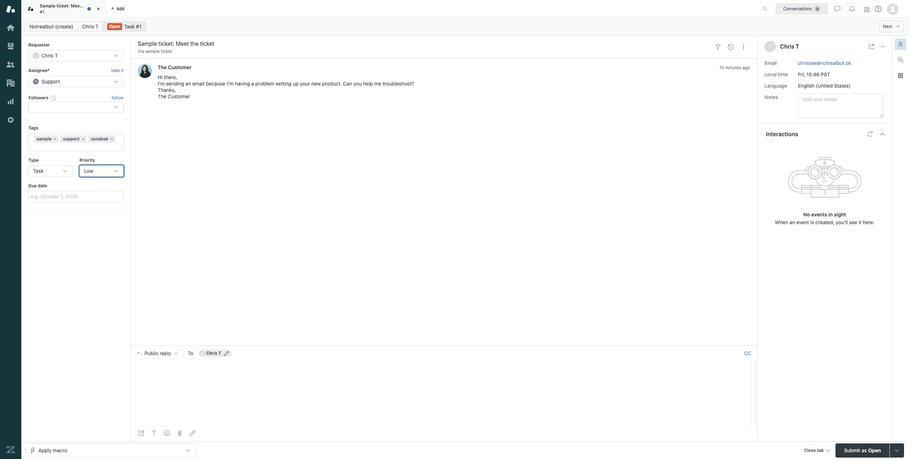 Task type: locate. For each thing, give the bounding box(es) containing it.
sample
[[40, 3, 55, 9]]

when
[[775, 219, 788, 225]]

zendesk
[[91, 136, 108, 142]]

0 vertical spatial an
[[186, 81, 191, 87]]

0 vertical spatial open
[[109, 24, 120, 29]]

#1
[[40, 9, 44, 14], [136, 23, 141, 29]]

1 vertical spatial an
[[790, 219, 795, 225]]

1 horizontal spatial #1
[[136, 23, 141, 29]]

main element
[[0, 0, 21, 460]]

1 vertical spatial #1
[[136, 23, 141, 29]]

sight
[[834, 211, 846, 218]]

0 vertical spatial close image
[[95, 5, 102, 12]]

1 vertical spatial open
[[868, 448, 881, 454]]

add attachment image
[[177, 431, 183, 436]]

task down type
[[33, 168, 44, 174]]

customer inside hi there, i'm sending an email because i'm having a problem setting up your new product. can you help me troubleshoot? thanks, the customer
[[168, 94, 190, 100]]

the
[[158, 64, 167, 70], [158, 94, 166, 100]]

apps image
[[898, 73, 903, 78]]

chris t
[[82, 23, 99, 29], [780, 43, 799, 50], [42, 53, 58, 59], [206, 351, 221, 356]]

displays possible ticket submission types image
[[894, 448, 900, 454]]

me
[[374, 81, 381, 87]]

views image
[[6, 42, 15, 51]]

sample right via
[[145, 49, 160, 54]]

an left event
[[790, 219, 795, 225]]

chris
[[82, 23, 94, 29], [780, 43, 794, 50], [42, 53, 53, 59], [206, 351, 217, 356]]

sample down tags
[[37, 136, 52, 142]]

it inside button
[[121, 68, 124, 73]]

ticket up the customer 'link'
[[161, 49, 172, 54]]

0 horizontal spatial an
[[186, 81, 191, 87]]

2 remove image from the left
[[81, 137, 85, 141]]

#1 up via
[[136, 23, 141, 29]]

open left task #1
[[109, 24, 120, 29]]

close image right the
[[95, 5, 102, 12]]

an left email at left
[[186, 81, 191, 87]]

1 vertical spatial close image
[[880, 44, 886, 49]]

support
[[42, 78, 60, 84]]

remove image left "support"
[[53, 137, 57, 141]]

task
[[124, 23, 135, 29], [33, 168, 44, 174]]

1 horizontal spatial i'm
[[227, 81, 234, 87]]

1 horizontal spatial an
[[790, 219, 795, 225]]

0 horizontal spatial sample
[[37, 136, 52, 142]]

chris down the
[[82, 23, 94, 29]]

assignee* element
[[28, 76, 124, 87]]

next
[[883, 24, 892, 29]]

created,
[[816, 219, 834, 225]]

get help image
[[875, 6, 881, 12]]

hi
[[158, 74, 162, 80]]

1 horizontal spatial it
[[859, 219, 862, 225]]

time
[[778, 71, 788, 77]]

1 vertical spatial task
[[33, 168, 44, 174]]

due
[[28, 183, 37, 189]]

task #1
[[124, 23, 141, 29]]

chris right user image
[[780, 43, 794, 50]]

remove image for sample
[[53, 137, 57, 141]]

zendesk products image
[[864, 7, 869, 12]]

0 horizontal spatial close image
[[95, 5, 102, 12]]

notrealbut (create) button
[[25, 22, 78, 32]]

(united
[[816, 83, 833, 89]]

it right see
[[859, 219, 862, 225]]

task for task
[[33, 168, 44, 174]]

customer up there,
[[168, 64, 191, 70]]

#1 inside sample ticket: meet the ticket #1
[[40, 9, 44, 14]]

followers element
[[28, 102, 124, 113]]

1 vertical spatial the
[[158, 94, 166, 100]]

3 remove image from the left
[[110, 137, 114, 141]]

1 horizontal spatial close image
[[880, 44, 886, 49]]

local
[[765, 71, 777, 77]]

reply
[[160, 351, 171, 357]]

task for task #1
[[124, 23, 135, 29]]

chris t down requester
[[42, 53, 58, 59]]

fri, 15:46 pst
[[798, 71, 830, 77]]

open inside secondary element
[[109, 24, 120, 29]]

chris down requester
[[42, 53, 53, 59]]

ticket right the
[[90, 3, 102, 9]]

tab
[[21, 0, 107, 18]]

2 the from the top
[[158, 94, 166, 100]]

task inside popup button
[[33, 168, 44, 174]]

close image inside tabs 'tab list'
[[95, 5, 102, 12]]

the customer
[[158, 64, 191, 70]]

setting
[[276, 81, 291, 87]]

it right take at the left of page
[[121, 68, 124, 73]]

1 vertical spatial customer
[[168, 94, 190, 100]]

i'm down hi
[[158, 81, 165, 87]]

Due date field
[[28, 191, 124, 203]]

customer down sending
[[168, 94, 190, 100]]

i'm
[[158, 81, 165, 87], [227, 81, 234, 87]]

help
[[363, 81, 373, 87]]

0 horizontal spatial i'm
[[158, 81, 165, 87]]

edit user image
[[224, 351, 229, 356]]

chris t link
[[78, 22, 103, 32]]

0 horizontal spatial #1
[[40, 9, 44, 14]]

cc button
[[744, 351, 751, 357]]

chris t down the
[[82, 23, 99, 29]]

t inside secondary element
[[95, 23, 99, 29]]

close
[[804, 448, 816, 453]]

tab
[[817, 448, 824, 453]]

local time
[[765, 71, 788, 77]]

customer
[[168, 64, 191, 70], [168, 94, 190, 100]]

task inside secondary element
[[124, 23, 135, 29]]

email
[[765, 60, 777, 66]]

10 minutes ago
[[720, 65, 750, 70]]

email
[[192, 81, 205, 87]]

2 horizontal spatial remove image
[[110, 137, 114, 141]]

an
[[186, 81, 191, 87], [790, 219, 795, 225]]

ticket:
[[56, 3, 70, 9]]

in
[[829, 211, 833, 218]]

0 vertical spatial task
[[124, 23, 135, 29]]

follow
[[112, 95, 124, 100]]

to
[[188, 351, 193, 357]]

add link (cmd k) image
[[190, 431, 195, 436]]

it
[[121, 68, 124, 73], [859, 219, 862, 225]]

remove image right "support"
[[81, 137, 85, 141]]

close image
[[95, 5, 102, 12], [880, 44, 886, 49]]

task down "add"
[[124, 23, 135, 29]]

#1 down sample
[[40, 9, 44, 14]]

i'm left having
[[227, 81, 234, 87]]

0 horizontal spatial open
[[109, 24, 120, 29]]

new
[[311, 81, 321, 87]]

an inside no events in sight when an event is created, you'll see it here.
[[790, 219, 795, 225]]

0 horizontal spatial ticket
[[90, 3, 102, 9]]

filter image
[[715, 44, 721, 50]]

1 remove image from the left
[[53, 137, 57, 141]]

remove image for zendesk
[[110, 137, 114, 141]]

minutes
[[725, 65, 741, 70]]

your
[[300, 81, 310, 87]]

open right as
[[868, 448, 881, 454]]

0 vertical spatial ticket
[[90, 3, 102, 9]]

1 horizontal spatial ticket
[[161, 49, 172, 54]]

low
[[84, 168, 93, 174]]

reporting image
[[6, 97, 15, 106]]

add
[[116, 6, 124, 11]]

an inside hi there, i'm sending an email because i'm having a problem setting up your new product. can you help me troubleshoot? thanks, the customer
[[186, 81, 191, 87]]

1 horizontal spatial remove image
[[81, 137, 85, 141]]

submit
[[844, 448, 860, 454]]

close image right view more details icon
[[880, 44, 886, 49]]

#1 inside secondary element
[[136, 23, 141, 29]]

up
[[293, 81, 299, 87]]

the up hi
[[158, 64, 167, 70]]

Subject field
[[136, 39, 710, 48]]

0 vertical spatial it
[[121, 68, 124, 73]]

notifications image
[[849, 6, 855, 12]]

ticket inside sample ticket: meet the ticket #1
[[90, 3, 102, 9]]

0 horizontal spatial remove image
[[53, 137, 57, 141]]

1 the from the top
[[158, 64, 167, 70]]

remove image right zendesk on the top left
[[110, 137, 114, 141]]

1 vertical spatial ticket
[[161, 49, 172, 54]]

button displays agent's chat status as invisible. image
[[835, 6, 840, 12]]

remove image
[[53, 137, 57, 141], [81, 137, 85, 141], [110, 137, 114, 141]]

hi there, i'm sending an email because i'm having a problem setting up your new product. can you help me troubleshoot? thanks, the customer
[[158, 74, 414, 100]]

conversations button
[[776, 3, 828, 14]]

secondary element
[[21, 20, 909, 34]]

a
[[251, 81, 254, 87]]

interactions
[[766, 131, 798, 137]]

1 horizontal spatial task
[[124, 23, 135, 29]]

it inside no events in sight when an event is created, you'll see it here.
[[859, 219, 862, 225]]

low button
[[80, 165, 124, 177]]

0 vertical spatial sample
[[145, 49, 160, 54]]

0 horizontal spatial it
[[121, 68, 124, 73]]

0 vertical spatial customer
[[168, 64, 191, 70]]

1 vertical spatial it
[[859, 219, 862, 225]]

language
[[765, 83, 787, 89]]

t
[[95, 23, 99, 29], [796, 43, 799, 50], [55, 53, 58, 59], [218, 351, 221, 356]]

0 vertical spatial the
[[158, 64, 167, 70]]

chris t right user image
[[780, 43, 799, 50]]

sample
[[145, 49, 160, 54], [37, 136, 52, 142]]

there,
[[164, 74, 177, 80]]

customer context image
[[898, 42, 903, 47]]

assignee*
[[28, 68, 50, 73]]

see
[[849, 219, 857, 225]]

get started image
[[6, 23, 15, 32]]

the down thanks,
[[158, 94, 166, 100]]

conversations
[[783, 6, 812, 11]]

you
[[353, 81, 362, 87]]

open
[[109, 24, 120, 29], [868, 448, 881, 454]]

0 vertical spatial #1
[[40, 9, 44, 14]]

priority
[[80, 158, 95, 163]]

0 horizontal spatial task
[[33, 168, 44, 174]]



Task type: vqa. For each thing, say whether or not it's contained in the screenshot.
Urgent option
no



Task type: describe. For each thing, give the bounding box(es) containing it.
date
[[38, 183, 47, 189]]

close tab button
[[801, 444, 833, 459]]

chris inside "chris t" link
[[82, 23, 94, 29]]

sending
[[166, 81, 184, 87]]

troubleshoot?
[[383, 81, 414, 87]]

sample ticket: meet the ticket #1
[[40, 3, 102, 14]]

10
[[720, 65, 724, 70]]

15:46
[[807, 71, 819, 77]]

10 minutes ago text field
[[720, 65, 750, 70]]

insert emojis image
[[164, 431, 170, 436]]

chris t inside secondary element
[[82, 23, 99, 29]]

followers
[[28, 95, 48, 100]]

Add user notes text field
[[798, 94, 884, 118]]

view more details image
[[869, 44, 874, 49]]

format text image
[[151, 431, 157, 436]]

the inside hi there, i'm sending an email because i'm having a problem setting up your new product. can you help me troubleshoot? thanks, the customer
[[158, 94, 166, 100]]

notrealbut
[[29, 23, 54, 29]]

thanks,
[[158, 87, 176, 93]]

user image
[[769, 45, 772, 49]]

1 i'm from the left
[[158, 81, 165, 87]]

christee@notrealbut.ok
[[798, 60, 851, 66]]

zendesk image
[[6, 446, 15, 455]]

admin image
[[6, 115, 15, 125]]

event
[[796, 219, 809, 225]]

apply
[[38, 448, 51, 454]]

english (united states)
[[798, 83, 851, 89]]

customers image
[[6, 60, 15, 69]]

organizations image
[[6, 78, 15, 88]]

1 vertical spatial sample
[[37, 136, 52, 142]]

zendesk support image
[[6, 5, 15, 14]]

take
[[111, 68, 120, 73]]

problem
[[255, 81, 274, 87]]

submit as open
[[844, 448, 881, 454]]

pst
[[821, 71, 830, 77]]

support
[[63, 136, 79, 142]]

notrealbut (create)
[[29, 23, 73, 29]]

chris right christee@notrealbut.ok image
[[206, 351, 217, 356]]

cc
[[744, 351, 751, 357]]

take it
[[111, 68, 124, 73]]

is
[[810, 219, 814, 225]]

chris t inside requester element
[[42, 53, 58, 59]]

requester element
[[28, 50, 124, 62]]

fri,
[[798, 71, 805, 77]]

1 horizontal spatial open
[[868, 448, 881, 454]]

info on adding followers image
[[51, 95, 56, 101]]

follow button
[[112, 95, 124, 101]]

via sample ticket
[[138, 49, 172, 54]]

public reply
[[145, 351, 171, 357]]

avatar image
[[138, 64, 152, 78]]

because
[[206, 81, 225, 87]]

events image
[[728, 44, 734, 50]]

public reply button
[[131, 346, 183, 361]]

can
[[343, 81, 352, 87]]

apply macro
[[38, 448, 67, 454]]

states)
[[834, 83, 851, 89]]

chris inside requester element
[[42, 53, 53, 59]]

due date
[[28, 183, 47, 189]]

next button
[[879, 21, 904, 32]]

notes
[[765, 94, 778, 100]]

requester
[[28, 42, 50, 48]]

the
[[82, 3, 89, 9]]

remove image for support
[[81, 137, 85, 141]]

macro
[[53, 448, 67, 454]]

as
[[862, 448, 867, 454]]

ago
[[743, 65, 750, 70]]

1 horizontal spatial sample
[[145, 49, 160, 54]]

ticket actions image
[[741, 44, 746, 50]]

having
[[235, 81, 250, 87]]

tab containing sample ticket: meet the ticket
[[21, 0, 107, 18]]

via
[[138, 49, 144, 54]]

task button
[[28, 165, 72, 177]]

no events in sight when an event is created, you'll see it here.
[[775, 211, 875, 225]]

public
[[145, 351, 158, 357]]

close tab
[[804, 448, 824, 453]]

2 i'm from the left
[[227, 81, 234, 87]]

tabs tab list
[[21, 0, 755, 18]]

here.
[[863, 219, 875, 225]]

christee@notrealbut.ok image
[[199, 351, 205, 357]]

product.
[[322, 81, 342, 87]]

type
[[28, 158, 39, 163]]

user image
[[768, 44, 772, 49]]

take it button
[[111, 67, 124, 74]]

no
[[803, 211, 810, 218]]

chris t right christee@notrealbut.ok image
[[206, 351, 221, 356]]

english
[[798, 83, 814, 89]]

you'll
[[836, 219, 848, 225]]

(create)
[[55, 23, 73, 29]]

hide composer image
[[441, 343, 447, 349]]

tags
[[28, 125, 38, 131]]

draft mode image
[[138, 431, 144, 436]]

events
[[811, 211, 827, 218]]



